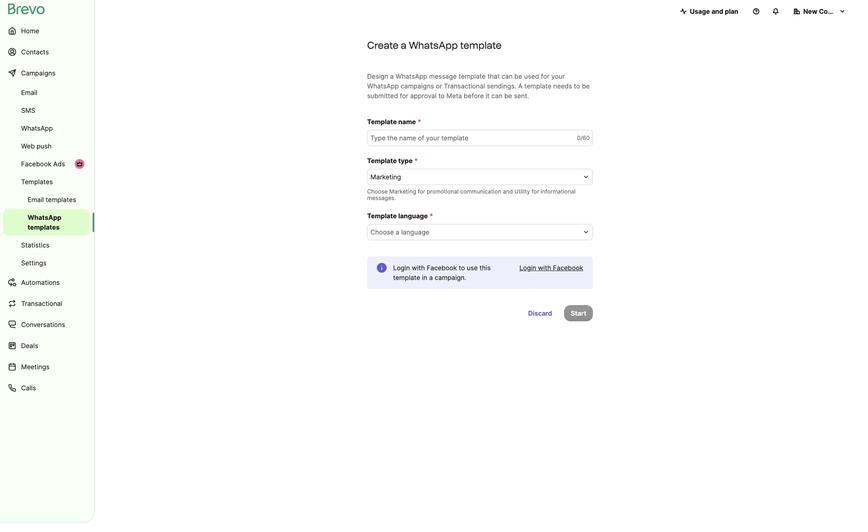 Task type: describe. For each thing, give the bounding box(es) containing it.
whatsapp down email templates link
[[28, 214, 61, 222]]

discard
[[529, 310, 553, 318]]

new company button
[[788, 3, 853, 20]]

in
[[422, 274, 428, 282]]

email templates
[[28, 196, 76, 204]]

templates
[[21, 178, 53, 186]]

this
[[480, 264, 491, 272]]

0
[[577, 135, 581, 141]]

whatsapp link
[[3, 120, 89, 137]]

choose a language button
[[367, 224, 593, 241]]

login with facebook link
[[520, 263, 584, 273]]

calls
[[21, 384, 36, 393]]

messages.
[[367, 195, 396, 202]]

web push link
[[3, 138, 89, 154]]

campaign.
[[435, 274, 467, 282]]

email templates link
[[3, 192, 89, 208]]

a for create
[[401, 39, 407, 51]]

new
[[804, 7, 818, 15]]

60
[[583, 135, 590, 141]]

/
[[581, 135, 583, 141]]

Type the name of your template text field
[[367, 130, 593, 146]]

0 vertical spatial language
[[399, 212, 428, 220]]

marketing button
[[367, 169, 593, 185]]

message
[[429, 72, 457, 80]]

template up the that
[[460, 39, 502, 51]]

choose a language
[[371, 228, 430, 237]]

before
[[464, 92, 484, 100]]

with for login with facebook to use this template in a campaign.
[[412, 264, 425, 272]]

choose for choose a language
[[371, 228, 394, 237]]

0 horizontal spatial facebook
[[21, 160, 51, 168]]

a for choose
[[396, 228, 400, 237]]

design
[[367, 72, 389, 80]]

sms link
[[3, 102, 89, 119]]

home
[[21, 27, 39, 35]]

name
[[399, 118, 416, 126]]

* for template type *
[[415, 157, 418, 165]]

design a whatsapp message template that can be used for your whatsapp campaigns or transactional sendings. a template needs to be submitted for approval to meta before it can be sent.
[[367, 72, 590, 100]]

start button
[[565, 306, 593, 322]]

contacts
[[21, 48, 49, 56]]

language inside popup button
[[402, 228, 430, 237]]

company
[[820, 7, 850, 15]]

marketing inside popup button
[[371, 173, 401, 181]]

promotional
[[427, 188, 459, 195]]

used
[[525, 72, 540, 80]]

sendings.
[[487, 82, 517, 90]]

settings link
[[3, 255, 89, 272]]

login with facebook
[[520, 264, 584, 272]]

left___rvooi image
[[76, 161, 83, 167]]

with for login with facebook
[[538, 264, 552, 272]]

none field inside choose a language popup button
[[371, 228, 580, 237]]

template for template language
[[367, 212, 397, 220]]

whatsapp up web push
[[21, 124, 53, 133]]

meetings
[[21, 363, 50, 371]]

email for email
[[21, 89, 37, 97]]

campaigns link
[[3, 63, 89, 83]]

for right 'utility'
[[532, 188, 540, 195]]

whatsapp up "message"
[[409, 39, 458, 51]]

facebook ads link
[[3, 156, 89, 172]]

informational
[[541, 188, 576, 195]]

login for login with facebook
[[520, 264, 537, 272]]

campaigns
[[401, 82, 434, 90]]

web push
[[21, 142, 52, 150]]

0 vertical spatial can
[[502, 72, 513, 80]]

that
[[488, 72, 500, 80]]

statistics link
[[3, 237, 89, 254]]

choose for choose marketing for promotional communication and utility for informational messages.
[[367, 188, 388, 195]]

conversations
[[21, 321, 65, 329]]

type
[[399, 157, 413, 165]]

0 horizontal spatial to
[[439, 92, 445, 100]]

facebook ads
[[21, 160, 65, 168]]

0 / 60
[[577, 135, 590, 141]]

contacts link
[[3, 42, 89, 62]]

deals link
[[3, 337, 89, 356]]

statistics
[[21, 241, 50, 250]]

template name *
[[367, 118, 422, 126]]

and inside choose marketing for promotional communication and utility for informational messages.
[[503, 188, 513, 195]]

sent.
[[514, 92, 529, 100]]

start
[[571, 310, 587, 318]]

usage and plan
[[690, 7, 739, 15]]

templates for whatsapp templates
[[28, 224, 60, 232]]

0 vertical spatial to
[[574, 82, 581, 90]]

email link
[[3, 85, 89, 101]]



Task type: vqa. For each thing, say whether or not it's contained in the screenshot.
top be
yes



Task type: locate. For each thing, give the bounding box(es) containing it.
be
[[515, 72, 523, 80], [582, 82, 590, 90], [505, 92, 513, 100]]

with
[[412, 264, 425, 272], [538, 264, 552, 272]]

1 login from the left
[[393, 264, 410, 272]]

1 vertical spatial be
[[582, 82, 590, 90]]

approval
[[411, 92, 437, 100]]

0 horizontal spatial be
[[505, 92, 513, 100]]

automations
[[21, 279, 60, 287]]

a inside design a whatsapp message template that can be used for your whatsapp campaigns or transactional sendings. a template needs to be submitted for approval to meta before it can be sent.
[[390, 72, 394, 80]]

utility
[[515, 188, 530, 195]]

choose down template language *
[[371, 228, 394, 237]]

be right the needs
[[582, 82, 590, 90]]

* right type
[[415, 157, 418, 165]]

whatsapp templates
[[28, 214, 61, 232]]

to down "or"
[[439, 92, 445, 100]]

email down the 'templates'
[[28, 196, 44, 204]]

for
[[541, 72, 550, 80], [400, 92, 409, 100], [418, 188, 426, 195], [532, 188, 540, 195]]

conversations link
[[3, 315, 89, 335]]

transactional up before
[[444, 82, 485, 90]]

1 horizontal spatial login
[[520, 264, 537, 272]]

choose inside popup button
[[371, 228, 394, 237]]

transactional link
[[3, 294, 89, 314]]

template language *
[[367, 212, 433, 220]]

or
[[436, 82, 442, 90]]

templates link
[[3, 174, 89, 190]]

your
[[552, 72, 565, 80]]

and inside usage and plan button
[[712, 7, 724, 15]]

2 horizontal spatial facebook
[[553, 264, 584, 272]]

a inside login with facebook to use this template in a campaign.
[[429, 274, 433, 282]]

for down campaigns
[[400, 92, 409, 100]]

to right the needs
[[574, 82, 581, 90]]

1 horizontal spatial and
[[712, 7, 724, 15]]

choose up template language *
[[367, 188, 388, 195]]

1 template from the top
[[367, 118, 397, 126]]

choose marketing for promotional communication and utility for informational messages.
[[367, 188, 576, 202]]

email
[[21, 89, 37, 97], [28, 196, 44, 204]]

web
[[21, 142, 35, 150]]

a right 'in'
[[429, 274, 433, 282]]

templates down templates link
[[46, 196, 76, 204]]

0 horizontal spatial and
[[503, 188, 513, 195]]

communication
[[461, 188, 502, 195]]

transactional inside design a whatsapp message template that can be used for your whatsapp campaigns or transactional sendings. a template needs to be submitted for approval to meta before it can be sent.
[[444, 82, 485, 90]]

None field
[[371, 228, 580, 237]]

with inside login with facebook to use this template in a campaign.
[[412, 264, 425, 272]]

be up a
[[515, 72, 523, 80]]

template
[[367, 118, 397, 126], [367, 157, 397, 165], [367, 212, 397, 220]]

create a whatsapp template
[[367, 39, 502, 51]]

1 vertical spatial email
[[28, 196, 44, 204]]

1 vertical spatial and
[[503, 188, 513, 195]]

language up choose a language
[[399, 212, 428, 220]]

template left type
[[367, 157, 397, 165]]

* for template name *
[[418, 118, 422, 126]]

1 horizontal spatial to
[[459, 264, 465, 272]]

template inside login with facebook to use this template in a campaign.
[[393, 274, 421, 282]]

1 vertical spatial language
[[402, 228, 430, 237]]

templates
[[46, 196, 76, 204], [28, 224, 60, 232]]

can
[[502, 72, 513, 80], [492, 92, 503, 100]]

a right design
[[390, 72, 394, 80]]

0 horizontal spatial with
[[412, 264, 425, 272]]

and
[[712, 7, 724, 15], [503, 188, 513, 195]]

marketing down template type *
[[371, 173, 401, 181]]

template type *
[[367, 157, 418, 165]]

email up sms
[[21, 89, 37, 97]]

ads
[[53, 160, 65, 168]]

2 horizontal spatial to
[[574, 82, 581, 90]]

meta
[[447, 92, 462, 100]]

0 vertical spatial email
[[21, 89, 37, 97]]

facebook
[[21, 160, 51, 168], [427, 264, 457, 272], [553, 264, 584, 272]]

* for template language *
[[430, 212, 433, 220]]

marketing
[[371, 173, 401, 181], [390, 188, 416, 195]]

to inside login with facebook to use this template in a campaign.
[[459, 264, 465, 272]]

1 horizontal spatial facebook
[[427, 264, 457, 272]]

push
[[37, 142, 52, 150]]

needs
[[554, 82, 573, 90]]

template
[[460, 39, 502, 51], [459, 72, 486, 80], [525, 82, 552, 90], [393, 274, 421, 282]]

discard button
[[522, 306, 559, 322]]

be down sendings.
[[505, 92, 513, 100]]

plan
[[725, 7, 739, 15]]

submitted
[[367, 92, 398, 100]]

whatsapp
[[409, 39, 458, 51], [396, 72, 428, 80], [367, 82, 399, 90], [21, 124, 53, 133], [28, 214, 61, 222]]

template down "messages."
[[367, 212, 397, 220]]

usage
[[690, 7, 710, 15]]

0 vertical spatial and
[[712, 7, 724, 15]]

*
[[418, 118, 422, 126], [415, 157, 418, 165], [430, 212, 433, 220]]

whatsapp up submitted
[[367, 82, 399, 90]]

1 horizontal spatial with
[[538, 264, 552, 272]]

0 vertical spatial templates
[[46, 196, 76, 204]]

2 template from the top
[[367, 157, 397, 165]]

0 horizontal spatial login
[[393, 264, 410, 272]]

deals
[[21, 342, 38, 350]]

2 with from the left
[[538, 264, 552, 272]]

whatsapp up campaigns
[[396, 72, 428, 80]]

login with facebook to use this template in a campaign.
[[393, 264, 491, 282]]

to left use
[[459, 264, 465, 272]]

settings
[[21, 259, 47, 267]]

1 with from the left
[[412, 264, 425, 272]]

and left 'plan'
[[712, 7, 724, 15]]

3 template from the top
[[367, 212, 397, 220]]

calls link
[[3, 379, 89, 398]]

0 vertical spatial choose
[[367, 188, 388, 195]]

transactional
[[444, 82, 485, 90], [21, 300, 62, 308]]

0 vertical spatial template
[[367, 118, 397, 126]]

0 vertical spatial be
[[515, 72, 523, 80]]

2 login from the left
[[520, 264, 537, 272]]

a right create at the left top
[[401, 39, 407, 51]]

new company
[[804, 7, 850, 15]]

alert
[[367, 257, 593, 289]]

* right name
[[418, 118, 422, 126]]

a down template language *
[[396, 228, 400, 237]]

meetings link
[[3, 358, 89, 377]]

facebook for login with facebook
[[553, 264, 584, 272]]

2 horizontal spatial be
[[582, 82, 590, 90]]

and left 'utility'
[[503, 188, 513, 195]]

1 vertical spatial *
[[415, 157, 418, 165]]

1 vertical spatial template
[[367, 157, 397, 165]]

1 horizontal spatial transactional
[[444, 82, 485, 90]]

transactional down the automations
[[21, 300, 62, 308]]

2 vertical spatial be
[[505, 92, 513, 100]]

1 vertical spatial marketing
[[390, 188, 416, 195]]

* down promotional
[[430, 212, 433, 220]]

0 vertical spatial transactional
[[444, 82, 485, 90]]

for left promotional
[[418, 188, 426, 195]]

template down "used"
[[525, 82, 552, 90]]

templates inside whatsapp templates
[[28, 224, 60, 232]]

1 vertical spatial transactional
[[21, 300, 62, 308]]

2 vertical spatial to
[[459, 264, 465, 272]]

campaigns
[[21, 69, 56, 77]]

a for design
[[390, 72, 394, 80]]

2 vertical spatial template
[[367, 212, 397, 220]]

a
[[401, 39, 407, 51], [390, 72, 394, 80], [396, 228, 400, 237], [429, 274, 433, 282]]

automations link
[[3, 273, 89, 293]]

login inside login with facebook to use this template in a campaign.
[[393, 264, 410, 272]]

facebook inside login with facebook to use this template in a campaign.
[[427, 264, 457, 272]]

create
[[367, 39, 399, 51]]

templates up statistics link
[[28, 224, 60, 232]]

it
[[486, 92, 490, 100]]

for left the your at top
[[541, 72, 550, 80]]

usage and plan button
[[674, 3, 745, 20]]

a
[[519, 82, 523, 90]]

alert containing login with facebook to use this template in a campaign.
[[367, 257, 593, 289]]

1 vertical spatial templates
[[28, 224, 60, 232]]

template left 'in'
[[393, 274, 421, 282]]

use
[[467, 264, 478, 272]]

choose inside choose marketing for promotional communication and utility for informational messages.
[[367, 188, 388, 195]]

a inside popup button
[[396, 228, 400, 237]]

template left name
[[367, 118, 397, 126]]

choose
[[367, 188, 388, 195], [371, 228, 394, 237]]

facebook for login with facebook to use this template in a campaign.
[[427, 264, 457, 272]]

0 horizontal spatial transactional
[[21, 300, 62, 308]]

sms
[[21, 106, 35, 115]]

1 vertical spatial to
[[439, 92, 445, 100]]

whatsapp templates link
[[3, 210, 89, 236]]

home link
[[3, 21, 89, 41]]

0 vertical spatial marketing
[[371, 173, 401, 181]]

1 horizontal spatial be
[[515, 72, 523, 80]]

templates for email templates
[[46, 196, 76, 204]]

marketing up template language *
[[390, 188, 416, 195]]

login
[[393, 264, 410, 272], [520, 264, 537, 272]]

can up sendings.
[[502, 72, 513, 80]]

template for template type
[[367, 157, 397, 165]]

1 vertical spatial can
[[492, 92, 503, 100]]

can right it
[[492, 92, 503, 100]]

1 vertical spatial choose
[[371, 228, 394, 237]]

language down template language *
[[402, 228, 430, 237]]

template up before
[[459, 72, 486, 80]]

email for email templates
[[28, 196, 44, 204]]

marketing inside choose marketing for promotional communication and utility for informational messages.
[[390, 188, 416, 195]]

2 vertical spatial *
[[430, 212, 433, 220]]

login for login with facebook to use this template in a campaign.
[[393, 264, 410, 272]]

to
[[574, 82, 581, 90], [439, 92, 445, 100], [459, 264, 465, 272]]

template for template name
[[367, 118, 397, 126]]

0 vertical spatial *
[[418, 118, 422, 126]]



